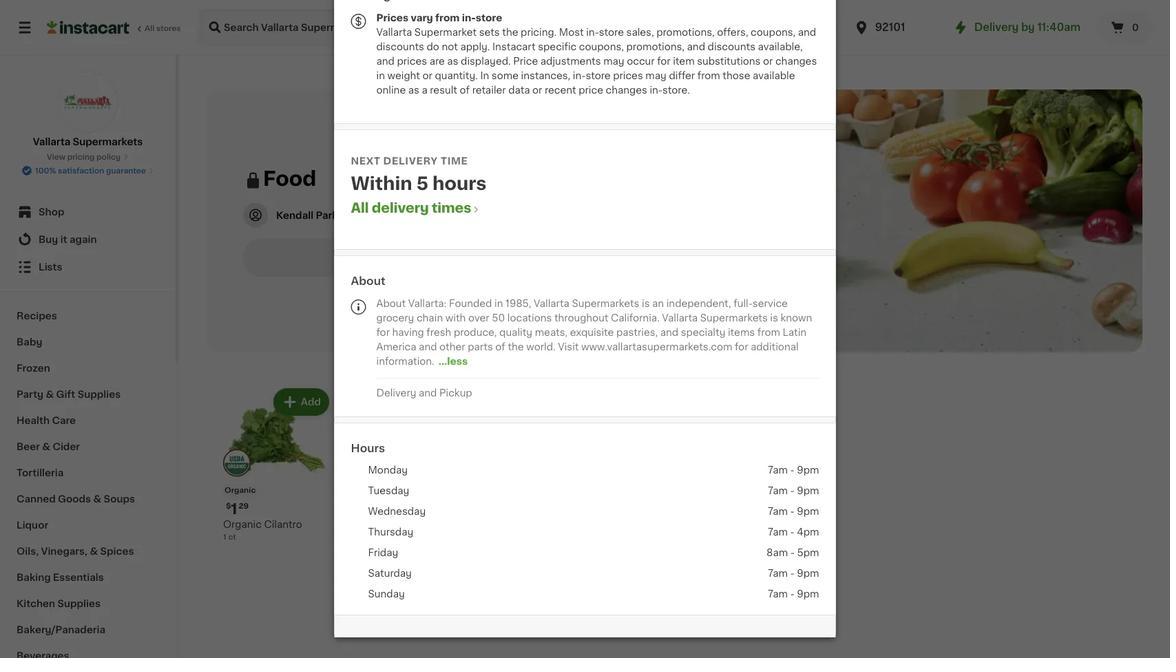 Task type: locate. For each thing, give the bounding box(es) containing it.
0 vertical spatial prices
[[397, 56, 427, 66]]

an
[[652, 299, 664, 308]]

1 vertical spatial prices
[[613, 71, 643, 80]]

delivery up 'substitutions'
[[705, 23, 746, 32]]

store up price
[[586, 71, 611, 80]]

0 horizontal spatial product group
[[218, 386, 332, 568]]

some
[[492, 71, 519, 80]]

quantity.
[[435, 71, 478, 80]]

in- down occur
[[650, 85, 663, 95]]

5 9pm from the top
[[797, 590, 819, 599]]

grocery
[[376, 313, 414, 323]]

service type group
[[670, 14, 837, 41]]

1 vertical spatial for
[[376, 328, 390, 337]]

1 horizontal spatial add button
[[408, 390, 461, 415]]

next
[[351, 156, 381, 166]]

4 9pm from the top
[[797, 569, 819, 579]]

may down occur
[[646, 71, 667, 80]]

vallarta down prices
[[376, 27, 412, 37]]

shop
[[39, 207, 64, 217]]

pickup up available,
[[792, 23, 826, 32]]

0 vertical spatial supplies
[[78, 390, 121, 399]]

view
[[47, 153, 65, 161]]

gift
[[56, 390, 75, 399]]

of
[[460, 85, 470, 95], [495, 342, 505, 352]]

- for saturday
[[790, 569, 795, 579]]

satisfaction
[[58, 167, 104, 175]]

0 vertical spatial supermarkets
[[73, 137, 143, 147]]

1 horizontal spatial may
[[646, 71, 667, 80]]

founded
[[449, 299, 492, 308]]

1 vertical spatial all
[[351, 201, 369, 214]]

all delivery times 
[[351, 201, 481, 214]]

throughout
[[554, 313, 609, 323]]

1
[[231, 502, 237, 516], [223, 534, 226, 541]]

1 vertical spatial organic
[[223, 520, 262, 530]]


[[351, 14, 366, 29]]

1 horizontal spatial items
[[728, 328, 755, 337]]

soups
[[104, 495, 135, 504]]

2 horizontal spatial delivery
[[974, 22, 1019, 32]]

store up sets at the top of page
[[476, 13, 502, 22]]

of down the quantity.
[[460, 85, 470, 95]]

pickup button
[[759, 14, 837, 41]]

1 vertical spatial changes
[[606, 85, 647, 95]]

6 - from the top
[[790, 569, 795, 579]]

1 left 29
[[231, 502, 237, 516]]

2 9pm from the top
[[797, 486, 819, 496]]

or up available
[[763, 56, 773, 66]]

1 vertical spatial about
[[376, 299, 406, 308]]

0 horizontal spatial of
[[460, 85, 470, 95]]

the inside prices vary from in-store vallarta supermarket sets the pricing. most in-store sales, promotions, offers, coupons, and discounts do not apply. instacart specific coupons, promotions, and discounts available, and prices are as displayed. price adjustments may occur for item substitutions or changes in weight or quantity. in some instances, in-store prices may differ from those available online as a result of retailer data or recent price changes in-store.
[[502, 27, 518, 37]]

organic inside "organic cilantro 1 ct"
[[223, 520, 262, 530]]

hours
[[351, 443, 385, 454]]

meats,
[[535, 328, 568, 337]]

5 - from the top
[[791, 548, 795, 558]]

1 horizontal spatial pickup
[[792, 23, 826, 32]]

next delivery time
[[351, 156, 468, 166]]

items down full-
[[728, 328, 755, 337]]

delivery down information.
[[376, 388, 416, 398]]

beer
[[17, 442, 40, 452]]

discounts up weight
[[376, 42, 424, 51]]

all for delivery
[[351, 201, 369, 214]]

1 vertical spatial coupons,
[[579, 42, 624, 51]]

delivery
[[383, 156, 438, 166], [372, 201, 429, 214]]

in-
[[462, 13, 476, 22], [586, 27, 599, 37], [573, 71, 586, 80], [650, 85, 663, 95]]

3 7am - 9pm from the top
[[768, 507, 819, 517]]

1 vertical spatial in
[[495, 299, 503, 308]]

- for monday
[[790, 466, 795, 475]]

& left spices
[[90, 547, 98, 557]]

over
[[468, 313, 489, 323]]

the inside about vallarta:     founded in 1985, vallarta supermarkets is an independent, full-service grocery chain with over 50 locations throughout california. vallarta supermarkets is known for having fresh produce, quality meats, exquisite pastries, and specialty items from latin america and other parts of the world. visit www.vallartasupermarkets.com for additional information.
[[508, 342, 524, 352]]

1 vertical spatial delivery
[[372, 201, 429, 214]]

delivery inside button
[[705, 23, 746, 32]]

product group containing 3
[[351, 386, 465, 568]]

in
[[376, 71, 385, 80], [495, 299, 503, 308]]

about inside about vallarta:     founded in 1985, vallarta supermarkets is an independent, full-service grocery chain with over 50 locations throughout california. vallarta supermarkets is known for having fresh produce, quality meats, exquisite pastries, and specialty items from latin america and other parts of the world. visit www.vallartasupermarkets.com for additional information.
[[376, 299, 406, 308]]

0 vertical spatial or
[[763, 56, 773, 66]]

hours
[[433, 175, 487, 193]]

vallarta up view
[[33, 137, 70, 147]]

1 horizontal spatial supermarkets
[[572, 299, 639, 308]]

1 vertical spatial 1
[[223, 534, 226, 541]]

- for tuesday
[[790, 486, 795, 496]]

1 horizontal spatial or
[[532, 85, 542, 95]]

& left gift in the bottom left of the page
[[46, 390, 54, 399]]

3 9pm from the top
[[797, 507, 819, 517]]

9pm for wednesday
[[797, 507, 819, 517]]

3 - from the top
[[790, 507, 795, 517]]

2 horizontal spatial for
[[735, 342, 748, 352]]

all right parks
[[351, 201, 369, 214]]

0 vertical spatial coupons,
[[751, 27, 796, 37]]

5
[[417, 175, 428, 193]]

1 vertical spatial promotions,
[[626, 42, 685, 51]]

1 9pm from the top
[[797, 466, 819, 475]]

is down service
[[770, 313, 778, 323]]

may
[[603, 56, 624, 66], [646, 71, 667, 80]]

changes down available,
[[775, 56, 817, 66]]

all inside all delivery times 
[[351, 201, 369, 214]]

1 horizontal spatial delivery
[[705, 23, 746, 32]]

1 horizontal spatial of
[[495, 342, 505, 352]]

9pm for sunday
[[797, 590, 819, 599]]

0 vertical spatial for
[[657, 56, 671, 66]]

... less
[[439, 356, 468, 366]]

0 vertical spatial changes
[[775, 56, 817, 66]]

those
[[723, 71, 750, 80]]

times
[[432, 201, 471, 214]]

5 7am from the top
[[768, 569, 788, 579]]

2 product group from the left
[[351, 386, 465, 568]]

0 vertical spatial is
[[642, 299, 650, 308]]

shop link
[[8, 198, 167, 226]]

1 add button from the left
[[275, 390, 328, 415]]

1 horizontal spatial in
[[495, 299, 503, 308]]

health care link
[[8, 408, 167, 434]]

6 7am from the top
[[768, 590, 788, 599]]

2 - from the top
[[790, 486, 795, 496]]

9pm for tuesday
[[797, 486, 819, 496]]

for left additional
[[735, 342, 748, 352]]

in up online
[[376, 71, 385, 80]]

for left item
[[657, 56, 671, 66]]

cider
[[53, 442, 80, 452]]

0 horizontal spatial may
[[603, 56, 624, 66]]

0 vertical spatial of
[[460, 85, 470, 95]]

0 horizontal spatial or
[[423, 71, 432, 80]]

the down "quality"
[[508, 342, 524, 352]]

0 horizontal spatial pickup
[[439, 388, 472, 398]]

organic up ct
[[223, 520, 262, 530]]

4 7am from the top
[[768, 528, 788, 537]]

1 add from the left
[[301, 398, 321, 407]]

1 horizontal spatial for
[[657, 56, 671, 66]]

7 - from the top
[[790, 590, 795, 599]]

and down information.
[[419, 388, 437, 398]]

items right the edit
[[437, 252, 472, 264]]

1 vertical spatial items
[[728, 328, 755, 337]]

7am - 9pm for sunday
[[768, 590, 819, 599]]

0 horizontal spatial from
[[435, 13, 460, 22]]

2 add button from the left
[[408, 390, 461, 415]]

bakery/panaderia
[[17, 625, 105, 635]]

and down fresh
[[419, 342, 437, 352]]

as left a
[[408, 85, 419, 95]]

2 vertical spatial from
[[757, 328, 780, 337]]

1 horizontal spatial from
[[697, 71, 720, 80]]

7am
[[768, 466, 788, 475], [768, 486, 788, 496], [768, 507, 788, 517], [768, 528, 788, 537], [768, 569, 788, 579], [768, 590, 788, 599]]

4pm
[[797, 528, 819, 537]]

1 horizontal spatial changes
[[775, 56, 817, 66]]

delivery for delivery and pickup
[[376, 388, 416, 398]]

2 add from the left
[[434, 398, 454, 407]]

1 - from the top
[[790, 466, 795, 475]]

7am for saturday
[[768, 569, 788, 579]]

1 7am - 9pm from the top
[[768, 466, 819, 475]]

about up 
[[351, 276, 385, 287]]

1 horizontal spatial prices
[[613, 71, 643, 80]]

supplies down essentials
[[57, 599, 101, 609]]

of right parts
[[495, 342, 505, 352]]

edit items button
[[243, 239, 638, 277]]

0 horizontal spatial coupons,
[[579, 42, 624, 51]]

ct
[[228, 534, 236, 541]]

100% satisfaction guarantee
[[35, 167, 146, 175]]

as down not
[[447, 56, 458, 66]]

0 vertical spatial delivery
[[383, 156, 438, 166]]

in inside prices vary from in-store vallarta supermarket sets the pricing. most in-store sales, promotions, offers, coupons, and discounts do not apply. instacart specific coupons, promotions, and discounts available, and prices are as displayed. price adjustments may occur for item substitutions or changes in weight or quantity. in some instances, in-store prices may differ from those available online as a result of retailer data or recent price changes in-store.
[[376, 71, 385, 80]]

add
[[301, 398, 321, 407], [434, 398, 454, 407]]

0 horizontal spatial add
[[301, 398, 321, 407]]

0 horizontal spatial 1
[[223, 534, 226, 541]]

2 horizontal spatial supermarkets
[[700, 313, 768, 323]]

2 vertical spatial or
[[532, 85, 542, 95]]

in- right "most"
[[586, 27, 599, 37]]

may left occur
[[603, 56, 624, 66]]

1 horizontal spatial product group
[[351, 386, 465, 568]]

2 discounts from the left
[[708, 42, 756, 51]]

and up www.vallartasupermarkets.com
[[660, 328, 679, 337]]

coupons, up available,
[[751, 27, 796, 37]]

policy
[[96, 153, 121, 161]]

0 vertical spatial organic
[[225, 487, 256, 494]]

3 7am from the top
[[768, 507, 788, 517]]

delivery down "within 5 hours" at left top
[[372, 201, 429, 214]]

1 left ct
[[223, 534, 226, 541]]

1 vertical spatial pickup
[[439, 388, 472, 398]]

frozen link
[[8, 355, 167, 382]]

0 vertical spatial 1
[[231, 502, 237, 516]]

or up a
[[423, 71, 432, 80]]

or
[[763, 56, 773, 66], [423, 71, 432, 80], [532, 85, 542, 95]]

1 horizontal spatial add
[[434, 398, 454, 407]]

0 horizontal spatial in
[[376, 71, 385, 80]]

0 vertical spatial the
[[502, 27, 518, 37]]

0 vertical spatial all
[[145, 24, 154, 32]]

discounts down offers,
[[708, 42, 756, 51]]

coupons, down "most"
[[579, 42, 624, 51]]

1 7am from the top
[[768, 466, 788, 475]]

0 horizontal spatial add button
[[275, 390, 328, 415]]

1 horizontal spatial is
[[770, 313, 778, 323]]

item
[[673, 56, 695, 66]]

0 vertical spatial items
[[437, 252, 472, 264]]

in inside about vallarta:     founded in 1985, vallarta supermarkets is an independent, full-service grocery chain with over 50 locations throughout california. vallarta supermarkets is known for having fresh produce, quality meats, exquisite pastries, and specialty items from latin america and other parts of the world. visit www.vallartasupermarkets.com for additional information.
[[495, 299, 503, 308]]

4 - from the top
[[790, 528, 795, 537]]

1 horizontal spatial all
[[351, 201, 369, 214]]

instacart
[[492, 42, 536, 51]]

about vallarta:     founded in 1985, vallarta supermarkets is an independent, full-service grocery chain with over 50 locations throughout california. vallarta supermarkets is known for having fresh produce, quality meats, exquisite pastries, and specialty items from latin america and other parts of the world. visit www.vallartasupermarkets.com for additional information.
[[376, 299, 812, 366]]

2 7am from the top
[[768, 486, 788, 496]]

100%
[[35, 167, 56, 175]]

0 vertical spatial about
[[351, 276, 385, 287]]

data
[[508, 85, 530, 95]]

delivery inside all delivery times 
[[372, 201, 429, 214]]

occur
[[627, 56, 655, 66]]

essentials
[[53, 573, 104, 583]]

locations
[[507, 313, 552, 323]]

vallarta down 'independent,'
[[662, 313, 698, 323]]

supermarkets down full-
[[700, 313, 768, 323]]

0 vertical spatial as
[[447, 56, 458, 66]]

1 discounts from the left
[[376, 42, 424, 51]]

from up additional
[[757, 328, 780, 337]]

1 vertical spatial of
[[495, 342, 505, 352]]

supermarkets up throughout
[[572, 299, 639, 308]]

with
[[445, 313, 466, 323]]

4 7am - 9pm from the top
[[768, 569, 819, 579]]

prices up weight
[[397, 56, 427, 66]]

0 vertical spatial from
[[435, 13, 460, 22]]

0 horizontal spatial all
[[145, 24, 154, 32]]

tortilleria
[[17, 468, 63, 478]]

from down 'substitutions'
[[697, 71, 720, 80]]

visit
[[558, 342, 579, 352]]

substitutions
[[697, 56, 761, 66]]

7am - 9pm for tuesday
[[768, 486, 819, 496]]

all for stores
[[145, 24, 154, 32]]

bakery/panaderia link
[[8, 617, 167, 643]]

0 horizontal spatial items
[[437, 252, 472, 264]]

weight
[[387, 71, 420, 80]]

from up supermarket
[[435, 13, 460, 22]]

supplies up the health care link
[[78, 390, 121, 399]]

7am for thursday
[[768, 528, 788, 537]]

prices down occur
[[613, 71, 643, 80]]

92101
[[875, 22, 905, 32]]

in up 50
[[495, 299, 503, 308]]

0 horizontal spatial as
[[408, 85, 419, 95]]

the up instacart
[[502, 27, 518, 37]]

1 vertical spatial the
[[508, 342, 524, 352]]

wednesday
[[368, 507, 426, 517]]

9pm
[[797, 466, 819, 475], [797, 486, 819, 496], [797, 507, 819, 517], [797, 569, 819, 579], [797, 590, 819, 599]]

vallarta supermarkets
[[33, 137, 143, 147]]

kitchen
[[17, 599, 55, 609]]

supermarkets up policy
[[73, 137, 143, 147]]

product group
[[218, 386, 332, 568], [351, 386, 465, 568]]

is left an
[[642, 299, 650, 308]]

all left stores
[[145, 24, 154, 32]]

edit
[[410, 252, 434, 264]]

2 vertical spatial supermarkets
[[700, 313, 768, 323]]

None search field
[[197, 8, 652, 47]]

2 horizontal spatial from
[[757, 328, 780, 337]]

changes down occur
[[606, 85, 647, 95]]

in- up supermarket
[[462, 13, 476, 22]]

organic up 29
[[225, 487, 256, 494]]

2 vertical spatial for
[[735, 342, 748, 352]]

0 vertical spatial pickup
[[792, 23, 826, 32]]

and up weight
[[376, 56, 395, 66]]

7am - 9pm for saturday
[[768, 569, 819, 579]]

0 vertical spatial may
[[603, 56, 624, 66]]

pickup down less
[[439, 388, 472, 398]]

1 horizontal spatial discounts
[[708, 42, 756, 51]]

from
[[435, 13, 460, 22], [697, 71, 720, 80], [757, 328, 780, 337]]

5 7am - 9pm from the top
[[768, 590, 819, 599]]

for down grocery
[[376, 328, 390, 337]]

0
[[1132, 23, 1139, 32]]

latin
[[783, 328, 807, 337]]

delivery left by
[[974, 22, 1019, 32]]

about up grocery
[[376, 299, 406, 308]]

instances,
[[521, 71, 570, 80]]

delivery
[[974, 22, 1019, 32], [705, 23, 746, 32], [376, 388, 416, 398]]

0 horizontal spatial discounts
[[376, 42, 424, 51]]

all stores link
[[47, 8, 182, 47]]

1 vertical spatial or
[[423, 71, 432, 80]]

delivery up "within 5 hours" at left top
[[383, 156, 438, 166]]

promotions, up item
[[657, 27, 715, 37]]

1 horizontal spatial coupons,
[[751, 27, 796, 37]]

1 vertical spatial supermarkets
[[572, 299, 639, 308]]

1 vertical spatial is
[[770, 313, 778, 323]]

gluten-free
[[358, 487, 405, 494]]

as
[[447, 56, 458, 66], [408, 85, 419, 95]]

0 vertical spatial in
[[376, 71, 385, 80]]

instacart logo image
[[47, 19, 129, 36]]

apply.
[[460, 42, 490, 51]]

or down instances,
[[532, 85, 542, 95]]

thursday
[[368, 528, 413, 537]]

discounts
[[376, 42, 424, 51], [708, 42, 756, 51]]

0 horizontal spatial delivery
[[376, 388, 416, 398]]

1 product group from the left
[[218, 386, 332, 568]]

2 7am - 9pm from the top
[[768, 486, 819, 496]]

promotions, up occur
[[626, 42, 685, 51]]

store left sales,
[[599, 27, 624, 37]]

señor rico rice pudding 15 oz
[[356, 520, 433, 555]]

baby
[[17, 337, 42, 347]]



Task type: describe. For each thing, give the bounding box(es) containing it.
92101 button
[[853, 8, 936, 47]]

food
[[263, 169, 316, 188]]

guarantee
[[106, 167, 146, 175]]

time
[[441, 156, 468, 166]]

7am for tuesday
[[768, 486, 788, 496]]

canned
[[17, 495, 56, 504]]

product group containing 1
[[218, 386, 332, 568]]

organic for organic
[[225, 487, 256, 494]]

vallarta supermarkets link
[[33, 72, 143, 149]]

items inside button
[[437, 252, 472, 264]]

delivery by 11:40am
[[974, 22, 1081, 32]]

7am for sunday
[[768, 590, 788, 599]]

party & gift supplies
[[17, 390, 121, 399]]

specialty
[[681, 328, 726, 337]]

recent
[[545, 85, 576, 95]]

organic cilantro 1 ct
[[223, 520, 302, 541]]

rico
[[387, 520, 409, 530]]

a
[[422, 85, 428, 95]]

fresh
[[427, 328, 451, 337]]

service
[[753, 299, 788, 308]]

& left soups
[[93, 495, 101, 504]]

less
[[447, 356, 468, 366]]

and up available,
[[798, 27, 816, 37]]

1 horizontal spatial as
[[447, 56, 458, 66]]

sets
[[479, 27, 500, 37]]

- for friday
[[791, 548, 795, 558]]

...
[[439, 356, 447, 366]]

are
[[430, 56, 445, 66]]

it
[[60, 235, 67, 245]]

beer & cider
[[17, 442, 80, 452]]

additional
[[751, 342, 799, 352]]

goods
[[58, 495, 91, 504]]

pricing
[[67, 153, 95, 161]]

add button for 59
[[408, 390, 461, 415]]

price
[[513, 56, 538, 66]]

in- down adjustments
[[573, 71, 586, 80]]

- for sunday
[[790, 590, 795, 599]]

pudding
[[356, 534, 397, 544]]

delivery button
[[670, 14, 759, 41]]

friday
[[368, 548, 398, 558]]

monday
[[368, 466, 408, 475]]

oz
[[367, 547, 376, 555]]

online
[[376, 85, 406, 95]]

result
[[430, 85, 457, 95]]

party & gift supplies link
[[8, 382, 167, 408]]

within
[[351, 175, 412, 193]]

1985,
[[506, 299, 531, 308]]

organic for organic cilantro 1 ct
[[223, 520, 262, 530]]

available,
[[758, 42, 803, 51]]

1 horizontal spatial 1
[[231, 502, 237, 516]]

add for 59
[[434, 398, 454, 407]]

1 vertical spatial as
[[408, 85, 419, 95]]

1 inside "organic cilantro 1 ct"
[[223, 534, 226, 541]]

- for thursday
[[790, 528, 795, 537]]

9pm for saturday
[[797, 569, 819, 579]]

health care
[[17, 416, 76, 426]]

0 horizontal spatial supermarkets
[[73, 137, 143, 147]]

add button for 1
[[275, 390, 328, 415]]

& right beer
[[42, 442, 50, 452]]

about for about vallarta:     founded in 1985, vallarta supermarkets is an independent, full-service grocery chain with over 50 locations throughout california. vallarta supermarkets is known for having fresh produce, quality meats, exquisite pastries, and specialty items from latin america and other parts of the world. visit www.vallartasupermarkets.com for additional information.
[[376, 299, 406, 308]]

5pm
[[797, 548, 819, 558]]

2 horizontal spatial or
[[763, 56, 773, 66]]

not
[[442, 42, 458, 51]]

oils,
[[17, 547, 39, 557]]

vallarta up locations
[[534, 299, 569, 308]]

pickup inside 'button'
[[792, 23, 826, 32]]

59
[[375, 503, 385, 510]]

7am for monday
[[768, 466, 788, 475]]

having
[[392, 328, 424, 337]]


[[471, 205, 481, 214]]

items inside about vallarta:     founded in 1985, vallarta supermarkets is an independent, full-service grocery chain with over 50 locations throughout california. vallarta supermarkets is known for having fresh produce, quality meats, exquisite pastries, and specialty items from latin america and other parts of the world. visit www.vallartasupermarkets.com for additional information.
[[728, 328, 755, 337]]

oils, vinegars, & spices link
[[8, 539, 167, 565]]

buy it again link
[[8, 226, 167, 253]]

8am
[[767, 548, 788, 558]]

0 horizontal spatial prices
[[397, 56, 427, 66]]


[[351, 300, 366, 315]]

price
[[579, 85, 603, 95]]

kitchen supplies
[[17, 599, 101, 609]]

1 vertical spatial supplies
[[57, 599, 101, 609]]

0 vertical spatial store
[[476, 13, 502, 22]]

specific
[[538, 42, 577, 51]]

0 horizontal spatial is
[[642, 299, 650, 308]]

2 vertical spatial store
[[586, 71, 611, 80]]

1 vertical spatial from
[[697, 71, 720, 80]]

delivery for delivery
[[705, 23, 746, 32]]

1 vertical spatial store
[[599, 27, 624, 37]]

and up item
[[687, 42, 705, 51]]

pricing.
[[521, 27, 557, 37]]

- for wednesday
[[790, 507, 795, 517]]

add for 1
[[301, 398, 321, 407]]

california.
[[611, 313, 660, 323]]

8am - 5pm
[[767, 548, 819, 558]]

0 horizontal spatial changes
[[606, 85, 647, 95]]

gluten-
[[358, 487, 388, 494]]

independent,
[[667, 299, 731, 308]]

full-
[[734, 299, 753, 308]]

0 horizontal spatial for
[[376, 328, 390, 337]]

0 vertical spatial promotions,
[[657, 27, 715, 37]]

liquor link
[[8, 512, 167, 539]]

7am - 4pm
[[768, 528, 819, 537]]

lists
[[39, 262, 62, 272]]

prices
[[376, 13, 409, 22]]

100% satisfaction guarantee button
[[21, 163, 154, 176]]

7am - 9pm for wednesday
[[768, 507, 819, 517]]

baking essentials link
[[8, 565, 167, 591]]

differ
[[669, 71, 695, 80]]

of inside prices vary from in-store vallarta supermarket sets the pricing. most in-store sales, promotions, offers, coupons, and discounts do not apply. instacart specific coupons, promotions, and discounts available, and prices are as displayed. price adjustments may occur for item substitutions or changes in weight or quantity. in some instances, in-store prices may differ from those available online as a result of retailer data or recent price changes in-store.
[[460, 85, 470, 95]]

delivery for next
[[383, 156, 438, 166]]

by
[[1021, 22, 1035, 32]]

delivery by 11:40am link
[[952, 19, 1081, 36]]

delivery for delivery by 11:40am
[[974, 22, 1019, 32]]

canned goods & soups
[[17, 495, 135, 504]]

vallarta supermarkets logo image
[[58, 72, 118, 132]]

chain
[[417, 313, 443, 323]]

$
[[226, 503, 231, 510]]

for inside prices vary from in-store vallarta supermarket sets the pricing. most in-store sales, promotions, offers, coupons, and discounts do not apply. instacart specific coupons, promotions, and discounts available, and prices are as displayed. price adjustments may occur for item substitutions or changes in weight or quantity. in some instances, in-store prices may differ from those available online as a result of retailer data or recent price changes in-store.
[[657, 56, 671, 66]]

7am - 9pm for monday
[[768, 466, 819, 475]]

of inside about vallarta:     founded in 1985, vallarta supermarkets is an independent, full-service grocery chain with over 50 locations throughout california. vallarta supermarkets is known for having fresh produce, quality meats, exquisite pastries, and specialty items from latin america and other parts of the world. visit www.vallartasupermarkets.com for additional information.
[[495, 342, 505, 352]]

15
[[356, 547, 365, 555]]

baking
[[17, 573, 51, 583]]

delivery for all
[[372, 201, 429, 214]]

available
[[753, 71, 795, 80]]

health
[[17, 416, 50, 426]]

information.
[[376, 356, 434, 366]]

3 59
[[364, 502, 385, 516]]

exquisite
[[570, 328, 614, 337]]

parks
[[316, 210, 343, 220]]

liquor
[[17, 521, 48, 530]]

9pm for monday
[[797, 466, 819, 475]]

adjustments
[[541, 56, 601, 66]]

again
[[70, 235, 97, 245]]

1 vertical spatial may
[[646, 71, 667, 80]]

kendall
[[276, 210, 313, 220]]

known
[[781, 313, 812, 323]]

buy it again
[[39, 235, 97, 245]]

from inside about vallarta:     founded in 1985, vallarta supermarkets is an independent, full-service grocery chain with over 50 locations throughout california. vallarta supermarkets is known for having fresh produce, quality meats, exquisite pastries, and specialty items from latin america and other parts of the world. visit www.vallartasupermarkets.com for additional information.
[[757, 328, 780, 337]]

vallarta inside prices vary from in-store vallarta supermarket sets the pricing. most in-store sales, promotions, offers, coupons, and discounts do not apply. instacart specific coupons, promotions, and discounts available, and prices are as displayed. price adjustments may occur for item substitutions or changes in weight or quantity. in some instances, in-store prices may differ from those available online as a result of retailer data or recent price changes in-store.
[[376, 27, 412, 37]]

about for about
[[351, 276, 385, 287]]

7am for wednesday
[[768, 507, 788, 517]]



Task type: vqa. For each thing, say whether or not it's contained in the screenshot.
the Product group containing 6
no



